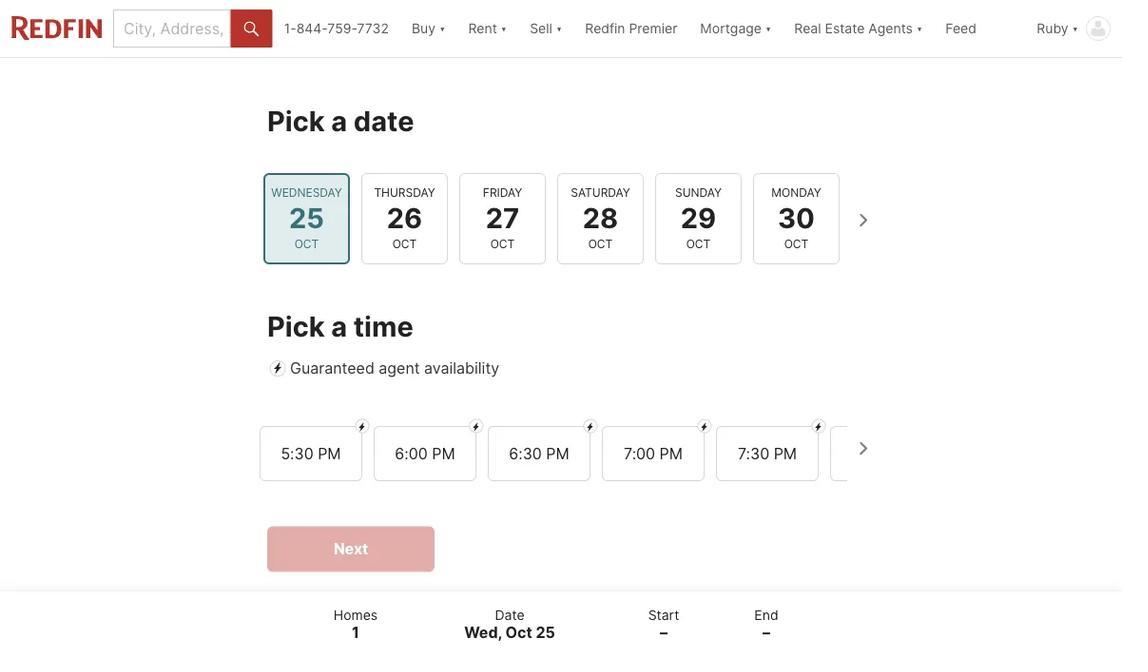 Task type: locate. For each thing, give the bounding box(es) containing it.
oct down '29'
[[686, 237, 711, 251]]

844-
[[296, 20, 328, 37]]

a
[[331, 104, 347, 137], [331, 310, 347, 343]]

buy ▾
[[412, 20, 446, 37]]

date
[[495, 607, 525, 623]]

1-844-759-7732
[[284, 20, 389, 37]]

oct down 28
[[588, 237, 613, 251]]

7:00 pm
[[624, 444, 683, 462]]

2 – from the left
[[763, 623, 770, 642]]

0 vertical spatial next image
[[847, 205, 878, 235]]

3 pm from the left
[[546, 444, 569, 462]]

ruby
[[1037, 20, 1069, 37]]

oct inside thursday 26 oct
[[393, 237, 417, 251]]

3 ▾ from the left
[[556, 20, 562, 37]]

agent
[[379, 359, 420, 378]]

1 vertical spatial next image
[[847, 433, 878, 464]]

7:30
[[738, 444, 770, 462]]

oct
[[295, 237, 319, 251], [393, 237, 417, 251], [491, 237, 515, 251], [588, 237, 613, 251], [686, 237, 711, 251], [784, 237, 809, 251], [506, 623, 532, 642]]

0 horizontal spatial 25
[[289, 201, 324, 235]]

estate
[[825, 20, 865, 37]]

6:00 pm
[[395, 444, 455, 462]]

oct inside friday 27 oct
[[491, 237, 515, 251]]

oct for 29
[[686, 237, 711, 251]]

next image
[[847, 205, 878, 235], [847, 433, 878, 464]]

2 pm from the left
[[432, 444, 455, 462]]

25 inside date wed, oct  25
[[536, 623, 555, 642]]

7:30 pm button
[[716, 426, 819, 481]]

25 down wednesday
[[289, 201, 324, 235]]

5 pm from the left
[[774, 444, 797, 462]]

wed,
[[464, 623, 502, 642]]

real estate agents ▾ link
[[795, 0, 923, 57]]

2 pick from the top
[[267, 310, 325, 343]]

0 vertical spatial 25
[[289, 201, 324, 235]]

a left date
[[331, 104, 347, 137]]

pick up 'guaranteed'
[[267, 310, 325, 343]]

1 vertical spatial pick
[[267, 310, 325, 343]]

25
[[289, 201, 324, 235], [536, 623, 555, 642]]

7:30 pm
[[738, 444, 797, 462]]

homes
[[334, 607, 378, 623]]

time
[[354, 310, 414, 343]]

▾
[[439, 20, 446, 37], [501, 20, 507, 37], [556, 20, 562, 37], [766, 20, 772, 37], [917, 20, 923, 37], [1072, 20, 1079, 37]]

real estate agents ▾ button
[[783, 0, 934, 57]]

redfin premier
[[585, 20, 678, 37]]

pick for pick a time
[[267, 310, 325, 343]]

a for date
[[331, 104, 347, 137]]

pick
[[267, 104, 325, 137], [267, 310, 325, 343]]

1-
[[284, 20, 296, 37]]

▾ right rent
[[501, 20, 507, 37]]

▾ right agents
[[917, 20, 923, 37]]

saturday 28 oct
[[571, 185, 630, 251]]

4 ▾ from the left
[[766, 20, 772, 37]]

– down end
[[763, 623, 770, 642]]

real estate agents ▾
[[795, 20, 923, 37]]

4 pm from the left
[[660, 444, 683, 462]]

– down start
[[660, 623, 668, 642]]

25 right wed,
[[536, 623, 555, 642]]

1 vertical spatial 25
[[536, 623, 555, 642]]

▾ right sell
[[556, 20, 562, 37]]

2 next image from the top
[[847, 433, 878, 464]]

next
[[334, 540, 368, 558]]

2 a from the top
[[331, 310, 347, 343]]

pm right the 6:30 at bottom left
[[546, 444, 569, 462]]

1 horizontal spatial –
[[763, 623, 770, 642]]

City, Address, School, Agent, ZIP search field
[[113, 10, 231, 48]]

pm for 6:30 pm
[[546, 444, 569, 462]]

▾ right mortgage
[[766, 20, 772, 37]]

pm for 7:30 pm
[[774, 444, 797, 462]]

28
[[583, 201, 618, 235]]

6:00
[[395, 444, 428, 462]]

sell
[[530, 20, 552, 37]]

0 vertical spatial pick
[[267, 104, 325, 137]]

▾ right ruby
[[1072, 20, 1079, 37]]

pick a date
[[267, 104, 414, 137]]

– inside end –
[[763, 623, 770, 642]]

1 pm from the left
[[318, 444, 341, 462]]

1 horizontal spatial 25
[[536, 623, 555, 642]]

agents
[[869, 20, 913, 37]]

oct inside wednesday 25 oct
[[295, 237, 319, 251]]

2 ▾ from the left
[[501, 20, 507, 37]]

date
[[354, 104, 414, 137]]

pick up wednesday
[[267, 104, 325, 137]]

pm right 6:00
[[432, 444, 455, 462]]

1 a from the top
[[331, 104, 347, 137]]

pm for 6:00 pm
[[432, 444, 455, 462]]

mortgage ▾ button
[[689, 0, 783, 57]]

premier
[[629, 20, 678, 37]]

5 ▾ from the left
[[917, 20, 923, 37]]

7:00 pm button
[[602, 426, 705, 481]]

29
[[681, 201, 716, 235]]

a up 'guaranteed'
[[331, 310, 347, 343]]

oct down date
[[506, 623, 532, 642]]

availability
[[424, 359, 499, 378]]

pm right 7:30
[[774, 444, 797, 462]]

▾ right buy
[[439, 20, 446, 37]]

– inside start –
[[660, 623, 668, 642]]

oct down 27
[[491, 237, 515, 251]]

oct down 26
[[393, 237, 417, 251]]

guaranteed agent availability
[[290, 359, 499, 378]]

guaranteed
[[290, 359, 375, 378]]

pick a time
[[267, 310, 414, 343]]

redfin premier button
[[574, 0, 689, 57]]

0 horizontal spatial –
[[660, 623, 668, 642]]

redfin
[[585, 20, 625, 37]]

oct inside saturday 28 oct
[[588, 237, 613, 251]]

oct down wednesday
[[295, 237, 319, 251]]

26
[[387, 201, 423, 235]]

7732
[[357, 20, 389, 37]]

sunday
[[675, 185, 722, 199]]

rent ▾
[[468, 20, 507, 37]]

1 pick from the top
[[267, 104, 325, 137]]

pm right 7:00
[[660, 444, 683, 462]]

a for time
[[331, 310, 347, 343]]

oct inside sunday 29 oct
[[686, 237, 711, 251]]

pm right 5:30
[[318, 444, 341, 462]]

1 vertical spatial a
[[331, 310, 347, 343]]

pm
[[318, 444, 341, 462], [432, 444, 455, 462], [546, 444, 569, 462], [660, 444, 683, 462], [774, 444, 797, 462]]

homes 1
[[334, 607, 378, 642]]

oct inside monday 30 oct
[[784, 237, 809, 251]]

rent ▾ button
[[457, 0, 519, 57]]

1 ▾ from the left
[[439, 20, 446, 37]]

oct down 30
[[784, 237, 809, 251]]

start
[[648, 607, 679, 623]]

rent ▾ button
[[468, 0, 507, 57]]

oct inside date wed, oct  25
[[506, 623, 532, 642]]

mortgage ▾
[[700, 20, 772, 37]]

1-844-759-7732 link
[[284, 20, 389, 37]]

0 vertical spatial a
[[331, 104, 347, 137]]

feed
[[946, 20, 977, 37]]

mortgage
[[700, 20, 762, 37]]

1 – from the left
[[660, 623, 668, 642]]

monday
[[772, 185, 821, 199]]

–
[[660, 623, 668, 642], [763, 623, 770, 642]]

6 ▾ from the left
[[1072, 20, 1079, 37]]

oct for 30
[[784, 237, 809, 251]]



Task type: describe. For each thing, give the bounding box(es) containing it.
oct for 26
[[393, 237, 417, 251]]

30
[[778, 201, 815, 235]]

start –
[[648, 607, 679, 642]]

rent
[[468, 20, 497, 37]]

▾ for ruby ▾
[[1072, 20, 1079, 37]]

25 inside wednesday 25 oct
[[289, 201, 324, 235]]

date wed, oct  25
[[464, 607, 555, 642]]

27
[[486, 201, 520, 235]]

buy
[[412, 20, 436, 37]]

oct for 27
[[491, 237, 515, 251]]

6:30 pm button
[[488, 426, 591, 481]]

pick for pick a date
[[267, 104, 325, 137]]

sell ▾ button
[[530, 0, 562, 57]]

pm for 5:30 pm
[[318, 444, 341, 462]]

thursday 26 oct
[[374, 185, 435, 251]]

monday 30 oct
[[772, 185, 821, 251]]

5:30 pm
[[281, 444, 341, 462]]

▾ for mortgage ▾
[[766, 20, 772, 37]]

sell ▾
[[530, 20, 562, 37]]

buy ▾ button
[[400, 0, 457, 57]]

end –
[[755, 607, 779, 642]]

– for start –
[[660, 623, 668, 642]]

6:30 pm
[[509, 444, 569, 462]]

▾ for buy ▾
[[439, 20, 446, 37]]

submit search image
[[244, 22, 259, 37]]

next button
[[267, 526, 435, 572]]

6:30
[[509, 444, 542, 462]]

7:00
[[624, 444, 655, 462]]

oct for 28
[[588, 237, 613, 251]]

ruby ▾
[[1037, 20, 1079, 37]]

saturday
[[571, 185, 630, 199]]

end
[[755, 607, 779, 623]]

sunday 29 oct
[[675, 185, 722, 251]]

oct for 25
[[295, 237, 319, 251]]

– for end –
[[763, 623, 770, 642]]

wednesday 25 oct
[[271, 185, 342, 251]]

feed button
[[934, 0, 1026, 57]]

wednesday
[[271, 185, 342, 199]]

friday
[[483, 185, 522, 199]]

5:30
[[281, 444, 314, 462]]

buy ▾ button
[[412, 0, 446, 57]]

sell ▾ button
[[519, 0, 574, 57]]

1
[[352, 623, 359, 642]]

thursday
[[374, 185, 435, 199]]

759-
[[328, 20, 357, 37]]

pm for 7:00 pm
[[660, 444, 683, 462]]

▾ for sell ▾
[[556, 20, 562, 37]]

friday 27 oct
[[483, 185, 522, 251]]

real
[[795, 20, 821, 37]]

▾ for rent ▾
[[501, 20, 507, 37]]

1 next image from the top
[[847, 205, 878, 235]]

5:30 pm button
[[260, 426, 362, 481]]

6:00 pm button
[[374, 426, 477, 481]]

mortgage ▾ button
[[700, 0, 772, 57]]



Task type: vqa. For each thing, say whether or not it's contained in the screenshot.


